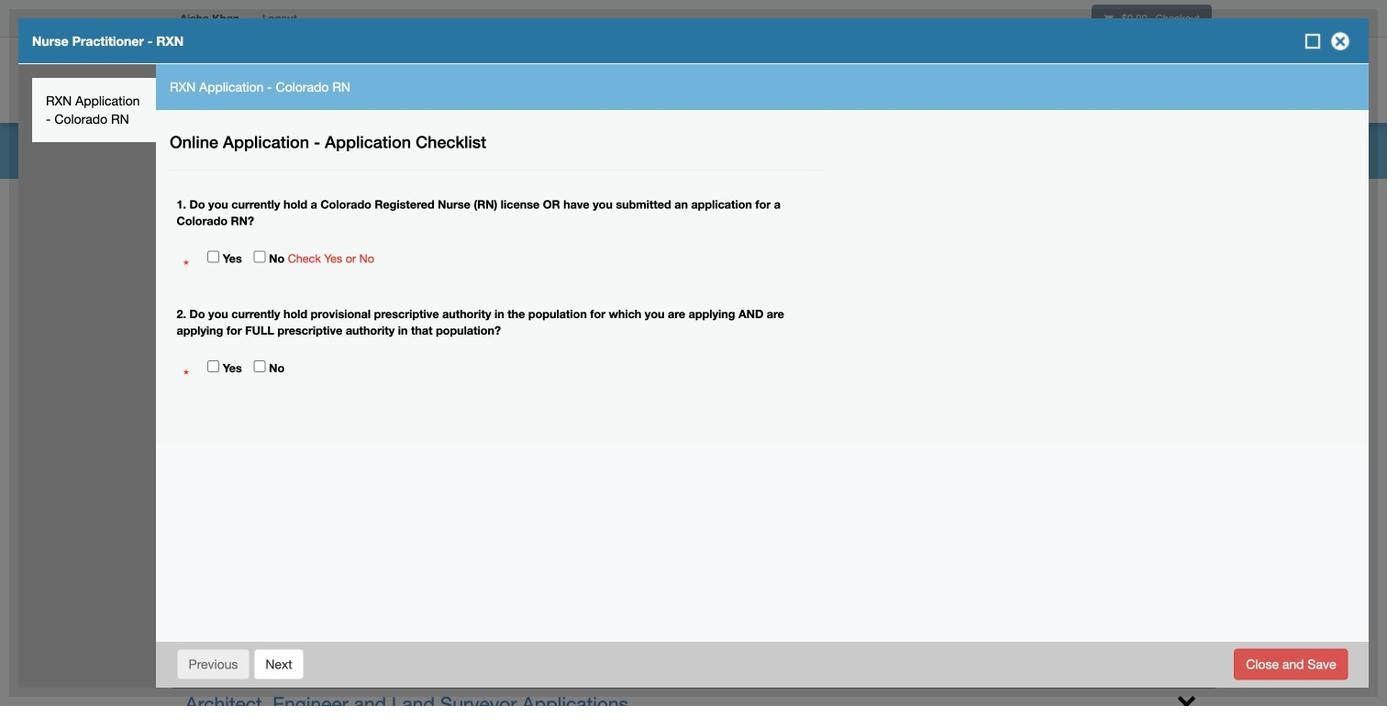 Task type: vqa. For each thing, say whether or not it's contained in the screenshot.
Close Window icon to the right
no



Task type: describe. For each thing, give the bounding box(es) containing it.
close window image
[[1326, 27, 1356, 56]]



Task type: locate. For each thing, give the bounding box(es) containing it.
None button
[[254, 649, 304, 681], [1235, 649, 1349, 681], [254, 649, 304, 681], [1235, 649, 1349, 681]]

maximize/minimize image
[[1304, 32, 1323, 50]]

None checkbox
[[254, 251, 266, 263], [207, 361, 219, 372], [254, 361, 266, 372], [254, 251, 266, 263], [207, 361, 219, 372], [254, 361, 266, 372]]

None checkbox
[[207, 251, 219, 263]]



